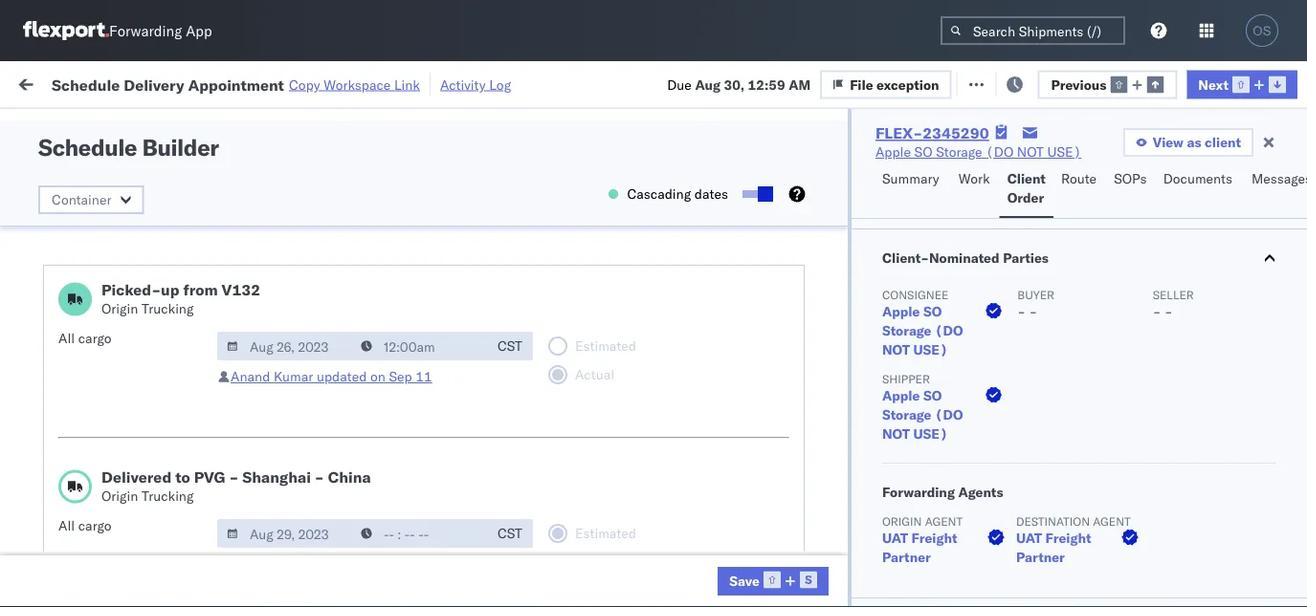 Task type: vqa. For each thing, say whether or not it's contained in the screenshot.
'@Karen'
no



Task type: describe. For each thing, give the bounding box(es) containing it.
-- for flex-1857563
[[835, 223, 852, 239]]

lagerfeld for flex-2130383
[[1027, 560, 1084, 576]]

route button
[[1054, 162, 1107, 218]]

flex id button
[[1017, 152, 1151, 171]]

0 vertical spatial schedule delivery appointment button
[[40, 263, 232, 284]]

2130497
[[1098, 517, 1156, 534]]

forwarding for forwarding app
[[109, 22, 182, 40]]

1 horizontal spatial 30,
[[724, 76, 745, 93]]

3 unknown from the top
[[308, 475, 368, 492]]

order
[[1008, 190, 1045, 206]]

0 horizontal spatial exception
[[877, 76, 940, 93]]

anand kumar updated on sep 11 button
[[231, 369, 433, 385]]

flex-2345290 link
[[876, 124, 990, 143]]

ocean lcl
[[586, 433, 652, 450]]

use) up buyer
[[1007, 265, 1041, 281]]

reset to default filters
[[526, 74, 670, 90]]

shanghai inside delivered to pvg - shanghai - china origin trucking
[[242, 468, 311, 487]]

flexport demo consignee for unknown
[[710, 475, 867, 492]]

all cargo for delivered
[[58, 518, 112, 535]]

barajas
[[44, 315, 89, 332]]

demo for unknown
[[764, 475, 800, 492]]

bookings test consignee for 12:59 am mst, feb 28, 2023
[[835, 391, 988, 408]]

route
[[1062, 170, 1097, 187]]

apple so storage (do not use) down shipper
[[883, 388, 964, 443]]

view as client
[[1153, 134, 1242, 151]]

flex- for 2130497
[[1057, 517, 1098, 534]]

2023 for 3:59 pm mdt, may 9, 2023
[[448, 517, 481, 534]]

haarlemmermeer,
[[101, 526, 210, 543]]

appointment for the bottom schedule delivery appointment link
[[157, 432, 235, 449]]

import
[[145, 74, 188, 91]]

fcl
[[629, 349, 653, 366]]

exception:
[[40, 128, 105, 145]]

delivered to pvg - shanghai - china origin trucking
[[101, 468, 371, 505]]

schedule delivery appointment for the bottom schedule delivery appointment link
[[44, 432, 235, 449]]

account up 'forwarding agents'
[[933, 433, 984, 450]]

use) up 'forwarding agents'
[[914, 426, 948, 443]]

copy workspace link button
[[289, 76, 420, 93]]

pvg
[[194, 468, 225, 487]]

os button
[[1241, 9, 1285, 53]]

from left pvg on the bottom of the page
[[149, 465, 177, 482]]

los for schedule pickup from los angeles, ca link corresponding to unknown
[[180, 465, 202, 482]]

dates
[[695, 186, 729, 202]]

cst for mmm d, yyyy text box
[[498, 526, 523, 542]]

filters
[[631, 74, 670, 90]]

international
[[44, 231, 122, 248]]

departure port button
[[1170, 152, 1308, 171]]

so down ram
[[749, 265, 767, 281]]

actions
[[1250, 157, 1290, 171]]

205
[[423, 74, 448, 91]]

apple up summary
[[876, 144, 911, 160]]

v132
[[222, 281, 261, 300]]

picked-
[[101, 281, 161, 300]]

Search Shipments (/) text field
[[941, 16, 1126, 45]]

12:59 am mdt, aug 30, 2023
[[308, 265, 497, 281]]

buyer - -
[[1018, 288, 1055, 320]]

angeles
[[205, 212, 254, 229]]

client order
[[1008, 170, 1046, 206]]

partner for origin
[[883, 550, 931, 566]]

confirm pickup from los angeles, ca button
[[21, 347, 249, 368]]

ca down messages button at right
[[1261, 223, 1279, 239]]

not left client-
[[852, 265, 879, 281]]

8 resize handle column header from the left
[[1273, 148, 1296, 608]]

1919146
[[1098, 138, 1156, 155]]

shanghai pudong inte
[[1180, 265, 1308, 281]]

apple down shipper
[[883, 388, 921, 405]]

flex
[[1026, 157, 1048, 171]]

apple so storage (do not use) up shipper
[[883, 304, 964, 359]]

:
[[148, 119, 151, 133]]

sops
[[1115, 170, 1148, 187]]

flex-1919146
[[1057, 138, 1156, 155]]

trucking inside delivered to pvg - shanghai - china origin trucking
[[142, 488, 194, 505]]

log
[[489, 76, 511, 93]]

1 vertical spatial schedule delivery appointment link
[[44, 431, 235, 450]]

uat freight partner link for destination
[[1017, 529, 1143, 568]]

1 flexport from the top
[[710, 138, 761, 155]]

client-nominated parties
[[883, 250, 1049, 267]]

0 horizontal spatial file
[[850, 76, 874, 93]]

from inside picked-up from v132 origin trucking
[[183, 281, 218, 300]]

MMM D, YYYY text field
[[217, 332, 353, 361]]

activity
[[440, 76, 486, 93]]

save
[[730, 573, 760, 590]]

0 horizontal spatial work
[[191, 74, 225, 91]]

confirm pickup from amsterdam airport schiphol, haarlemmermeer, netherlands link
[[40, 506, 287, 562]]

pickup for schedule pickup from los angeles international airport link
[[104, 212, 145, 229]]

flex- for 2318555
[[1057, 180, 1098, 197]]

from down confirm pickup from los angeles, ca button on the bottom of the page
[[149, 381, 177, 397]]

flexport. image
[[23, 21, 109, 40]]

los for schedule pickup from los angeles, ca link related to 12:59 am mst, feb 28, 2023
[[180, 381, 202, 397]]

uat freight partner link for origin
[[883, 529, 1009, 568]]

2318555
[[1098, 180, 1156, 197]]

cargo for picked-
[[78, 330, 112, 347]]

am for 12:59 am mdt, aug 30, 2023
[[349, 265, 371, 281]]

my
[[3, 69, 33, 96]]

schedule builder
[[38, 133, 219, 162]]

west
[[894, 349, 924, 366]]

agent for destination agent
[[1094, 515, 1132, 529]]

upload
[[44, 549, 88, 566]]

trucking inside picked-up from v132 origin trucking
[[142, 301, 194, 317]]

feb
[[410, 391, 434, 408]]

28,
[[437, 391, 458, 408]]

schedule pickup from los angeles, ca link for unknown
[[44, 464, 272, 502]]

-- : -- -- text field for mmm d, yyyy text box
[[351, 520, 487, 549]]

confirm pickup from los angeles, ca
[[21, 348, 249, 365]]

departure port
[[1180, 157, 1257, 171]]

2023 for 12:59 am mdt, aug 30, 2023
[[464, 265, 497, 281]]

confirm for confirm pickup from amsterdam airport schiphol, haarlemmermeer, netherlands
[[40, 507, 89, 524]]

1 horizontal spatial file exception
[[998, 74, 1088, 91]]

(do up client
[[986, 144, 1014, 160]]

flex- for 1919146
[[1057, 138, 1098, 155]]

delivery for the confirm delivery button
[[96, 180, 146, 196]]

flexport demo consignee for 12:59 am mst, feb 28, 2023
[[710, 391, 867, 408]]

nominated
[[930, 250, 1000, 267]]

inte
[[1289, 265, 1308, 281]]

forwarding app link
[[23, 21, 212, 40]]

documents inside upload customs clearance documents
[[44, 568, 113, 585]]

client
[[1205, 134, 1242, 151]]

air for unknown
[[586, 223, 603, 239]]

confirm for confirm delivery
[[44, 180, 93, 196]]

(do up 'forwarding agents'
[[935, 407, 964, 424]]

summary
[[883, 170, 940, 187]]

delivery for top schedule delivery appointment button
[[100, 264, 150, 281]]

1 horizontal spatial file
[[998, 74, 1022, 91]]

angeles, for schedule pickup from los angeles, ca link related to 12:59 am mst, feb 28, 2023
[[205, 381, 258, 397]]

pickup for confirm pickup from amsterdam airport schiphol, haarlemmermeer, netherlands link
[[93, 507, 134, 524]]

0 horizontal spatial file exception
[[850, 76, 940, 93]]

spain
[[194, 315, 228, 332]]

bookings test consignee for unknown
[[835, 475, 988, 492]]

integration test account - karl lagerfeld for flex-2130383
[[835, 560, 1084, 576]]

schedule for schedule delivery appointment link to the top
[[40, 264, 97, 281]]

jun
[[411, 433, 433, 450]]

exception: missing bill of lading numbers button
[[40, 127, 287, 167]]

bookings for unknown
[[835, 475, 891, 492]]

use) up shipper
[[914, 342, 948, 359]]

ocean fcl
[[586, 349, 653, 366]]

mdt, for aug
[[374, 265, 408, 281]]

from inside 'link'
[[118, 348, 146, 365]]

not left parties
[[976, 265, 1003, 281]]

work
[[38, 69, 88, 96]]

2 integration test account - on ag from the left
[[835, 433, 1041, 450]]

integration for flex-2130383
[[835, 560, 901, 576]]

apple so storage (do not use) down ram
[[710, 265, 917, 281]]

so down shipper
[[924, 388, 942, 405]]

apple down ac ram
[[710, 265, 746, 281]]

account for flex-2130383
[[933, 560, 984, 576]]

karl for flex-2130383
[[999, 560, 1024, 576]]

origin agent
[[883, 515, 963, 529]]

1 vertical spatial 30,
[[440, 265, 461, 281]]

-- for flex-2258423
[[835, 307, 852, 324]]

reset to default filters button
[[515, 68, 681, 97]]

filtered by:
[[19, 117, 88, 134]]

work button
[[951, 162, 1000, 218]]

(do down nominated
[[935, 323, 964, 339]]

from inside the confirm pickup from amsterdam airport schiphol, haarlemmermeer, netherlands
[[137, 507, 165, 524]]

customs
[[91, 549, 145, 566]]

flex-2130497
[[1057, 517, 1156, 534]]

1 air from the top
[[586, 180, 603, 197]]

filtered
[[19, 117, 66, 134]]

view
[[1153, 134, 1184, 151]]

1 flexport demo consignee from the top
[[710, 138, 867, 155]]

schiphol,
[[40, 526, 98, 543]]

1 horizontal spatial on
[[452, 74, 467, 91]]

0 vertical spatial shanghai
[[1180, 265, 1236, 281]]

Search Work text field
[[681, 68, 890, 97]]

integration for flex-2318555
[[835, 180, 901, 197]]

12:59 for 12:59 am mdt, aug 30, 2023
[[308, 265, 346, 281]]

activity log
[[440, 76, 511, 93]]

workitem
[[21, 157, 71, 171]]

account for flex-2318555
[[933, 180, 984, 197]]

schedule for schedule pickup from los angeles international airport link
[[44, 212, 101, 229]]

documents button
[[1156, 162, 1245, 218]]

2023 for 12:59 am mdt, jun 15, 2023
[[461, 433, 494, 450]]

-- : -- -- text field for mmm d, yyyy text field
[[351, 332, 487, 361]]

risk
[[379, 74, 401, 91]]

missing
[[108, 128, 155, 145]]

ac ram
[[710, 223, 759, 239]]

message (0)
[[240, 74, 319, 91]]

integration test account - suitsupply
[[835, 180, 1063, 197]]

6 resize handle column header from the left
[[994, 148, 1017, 608]]

1 horizontal spatial exception
[[1025, 74, 1088, 91]]

summary button
[[875, 162, 951, 218]]

workitem button
[[11, 152, 278, 171]]

client
[[1008, 170, 1046, 187]]

2130383
[[1098, 560, 1156, 576]]

7 resize handle column header from the left
[[1147, 148, 1170, 608]]

flex- for 2345290
[[876, 124, 923, 143]]

updated
[[317, 369, 367, 385]]

from inside the schedule pickup from madrid– barajas airport, madrid, spain
[[149, 296, 177, 313]]

to for pvg
[[175, 468, 190, 487]]

confirm pickup from amsterdam airport schiphol, haarlemmermeer, netherlands button
[[40, 506, 287, 562]]

from inside schedule pickup from los angeles international airport
[[149, 212, 177, 229]]

confirm for confirm pickup from los angeles, ca
[[21, 348, 70, 365]]

messages button
[[1245, 162, 1308, 218]]

not up shipper
[[883, 342, 911, 359]]

mdt, for jun
[[374, 433, 408, 450]]

account for flex-2130497
[[933, 517, 984, 534]]

unknown for ocean fcl
[[308, 349, 368, 366]]

consignee inside button
[[835, 157, 890, 171]]

lagerfeld for flex-2130497
[[1027, 517, 1084, 534]]

batch action button
[[1188, 68, 1308, 97]]

angeles, for confirm pickup from los angeles, ca 'link'
[[175, 348, 227, 365]]

ocean for ocean fcl
[[586, 349, 625, 366]]

destination
[[1017, 515, 1091, 529]]

batch
[[1218, 74, 1255, 91]]



Task type: locate. For each thing, give the bounding box(es) containing it.
pickup for schedule pickup from los angeles, ca link corresponding to unknown
[[104, 465, 145, 482]]

1 vertical spatial bookings
[[835, 391, 891, 408]]

pickup for confirm pickup from los angeles, ca 'link'
[[73, 348, 115, 365]]

pickup for schedule pickup from madrid– barajas airport, madrid, spain link
[[104, 296, 145, 313]]

2 integration test account - karl lagerfeld from the top
[[835, 560, 1084, 576]]

2 lagerfeld from the top
[[1027, 560, 1084, 576]]

1 vertical spatial lagerfeld
[[1027, 560, 1084, 576]]

apple up west at the bottom of page
[[883, 304, 921, 320]]

flexport for unknown
[[710, 475, 761, 492]]

delivery up :
[[124, 75, 184, 94]]

2 uat freight partner from the left
[[1017, 530, 1092, 566]]

pickup inside the confirm pickup from amsterdam airport schiphol, haarlemmermeer, netherlands
[[93, 507, 134, 524]]

2 bookings from the top
[[835, 391, 891, 408]]

as
[[1188, 134, 1202, 151]]

1 horizontal spatial airport
[[242, 507, 285, 524]]

flex-1857563 button
[[1026, 218, 1160, 245], [1026, 218, 1160, 245]]

apple so storage (do not use) down 2345290
[[876, 144, 1082, 160]]

may
[[402, 517, 429, 534]]

ocean left lcl
[[586, 433, 625, 450]]

1 vertical spatial flexport demo consignee
[[710, 391, 867, 408]]

0 horizontal spatial 30,
[[440, 265, 461, 281]]

documents
[[1164, 170, 1233, 187], [44, 568, 113, 585]]

app
[[186, 22, 212, 40]]

flex- up consignee button
[[876, 124, 923, 143]]

apple so storage (do not use)
[[876, 144, 1082, 160], [710, 265, 917, 281], [835, 265, 1041, 281], [883, 304, 964, 359], [883, 388, 964, 443]]

work down 2345290
[[959, 170, 991, 187]]

ca inside 'link'
[[231, 348, 249, 365]]

0 vertical spatial integration test account - karl lagerfeld
[[835, 517, 1084, 534]]

1 vertical spatial trucking
[[142, 488, 194, 505]]

schedule delivery appointment up the schedule pickup from madrid– barajas airport, madrid, spain
[[40, 264, 232, 281]]

air for 12:59 am mdt, aug 30, 2023
[[586, 265, 603, 281]]

2 -- from the top
[[835, 307, 852, 324]]

ram
[[732, 223, 759, 239]]

0 vertical spatial ocean
[[586, 349, 625, 366]]

confirm inside confirm delivery link
[[44, 180, 93, 196]]

china up actions
[[1244, 138, 1280, 155]]

0 vertical spatial appointment
[[188, 75, 284, 94]]

1 horizontal spatial uat freight partner link
[[1017, 529, 1143, 568]]

0 vertical spatial mdt,
[[374, 265, 408, 281]]

from right up
[[183, 281, 218, 300]]

schedule inside the schedule pickup from madrid– barajas airport, madrid, spain
[[44, 296, 101, 313]]

not down shipper
[[883, 426, 911, 443]]

12:59 am mdt, jun 15, 2023
[[308, 433, 494, 450]]

1 vertical spatial schedule pickup from los angeles, ca link
[[44, 464, 272, 502]]

cst
[[498, 338, 523, 355], [498, 526, 523, 542]]

no
[[156, 119, 172, 133]]

1 horizontal spatial to
[[566, 74, 579, 90]]

1 cst from the top
[[498, 338, 523, 355]]

schedule delivery appointment for schedule delivery appointment link to the top
[[40, 264, 232, 281]]

12:59 for 12:59 am mst, feb 28, 2023
[[308, 391, 346, 408]]

0 vertical spatial cargo
[[78, 330, 112, 347]]

container
[[52, 191, 111, 208]]

documents down shanghai,
[[1164, 170, 1233, 187]]

1 integration test account - on ag from the left
[[710, 433, 916, 450]]

1 unknown from the top
[[308, 223, 368, 239]]

all up netherlands
[[58, 518, 75, 535]]

flex-2258423 button
[[1026, 302, 1160, 329], [1026, 302, 1160, 329]]

up
[[161, 281, 179, 300]]

origin down delivered
[[101, 488, 138, 505]]

0 horizontal spatial uat freight partner
[[883, 530, 958, 566]]

0 vertical spatial aug
[[695, 76, 721, 93]]

schedule pickup from los angeles, ca link for 12:59 am mst, feb 28, 2023
[[44, 380, 272, 418]]

apple so storage (do not use) link for shipper
[[883, 387, 1007, 444]]

2 vertical spatial bookings test consignee
[[835, 475, 988, 492]]

apple so storage (do not use) link down shipper
[[883, 387, 1007, 444]]

ca for schedule pickup from los angeles, ca link related to 12:59 am mst, feb 28, 2023
[[44, 400, 62, 416]]

schedule delivery appointment link up the schedule pickup from madrid– barajas airport, madrid, spain
[[40, 263, 232, 282]]

2 agent from the left
[[1094, 515, 1132, 529]]

angeles, down spain
[[175, 348, 227, 365]]

2 all from the top
[[58, 518, 75, 535]]

buyer
[[1018, 288, 1055, 302]]

1 horizontal spatial documents
[[1164, 170, 1233, 187]]

1 -- : -- -- text field from the top
[[351, 332, 487, 361]]

0 vertical spatial schedule delivery appointment
[[40, 264, 232, 281]]

1 uat freight partner link from the left
[[883, 529, 1009, 568]]

apple so storage (do not use) down integration test account - suitsupply
[[835, 265, 1041, 281]]

origin inside delivered to pvg - shanghai - china origin trucking
[[101, 488, 138, 505]]

1 -- from the top
[[835, 223, 852, 239]]

schedule pickup from los angeles, ca link down confirm pickup from los angeles, ca button on the bottom of the page
[[44, 380, 272, 418]]

uat freight partner for origin
[[883, 530, 958, 566]]

1 vertical spatial china
[[328, 468, 371, 487]]

account down origin agent
[[933, 560, 984, 576]]

uat freight partner link down origin agent
[[883, 529, 1009, 568]]

uat down origin agent
[[883, 530, 909, 547]]

1 lagerfeld from the top
[[1027, 517, 1084, 534]]

0 horizontal spatial agent
[[925, 515, 963, 529]]

exception down search shipments (/) text box
[[1025, 74, 1088, 91]]

0 vertical spatial lagerfeld
[[1027, 517, 1084, 534]]

appointment for schedule delivery appointment link to the top
[[153, 264, 232, 281]]

schedule delivery appointment
[[40, 264, 232, 281], [44, 432, 235, 449]]

schedule for the bottom schedule delivery appointment link
[[44, 432, 101, 449]]

apple so storage (do not use) link
[[876, 143, 1082, 162], [883, 303, 1007, 360], [883, 387, 1007, 444]]

0 vertical spatial to
[[566, 74, 579, 90]]

not
[[1018, 144, 1044, 160], [852, 265, 879, 281], [976, 265, 1003, 281], [883, 342, 911, 359], [883, 426, 911, 443]]

0 vertical spatial cst
[[498, 338, 523, 355]]

1 vertical spatial to
[[175, 468, 190, 487]]

bookings test consignee up summary
[[835, 138, 988, 155]]

forwarding for forwarding agents
[[883, 484, 955, 501]]

lagerfeld
[[1027, 517, 1084, 534], [1027, 560, 1084, 576]]

los down madrid,
[[150, 348, 171, 365]]

agent up flex-2130383
[[1094, 515, 1132, 529]]

angeles, for schedule pickup from los angeles, ca link corresponding to unknown
[[205, 465, 258, 482]]

1 horizontal spatial partner
[[1017, 550, 1065, 566]]

consignee button
[[825, 152, 998, 171]]

1 horizontal spatial freight
[[1046, 530, 1092, 547]]

forwarding up origin agent
[[883, 484, 955, 501]]

1 vertical spatial origin
[[101, 488, 138, 505]]

1 karl from the top
[[999, 517, 1024, 534]]

2 vertical spatial confirm
[[40, 507, 89, 524]]

0 vertical spatial --
[[835, 223, 852, 239]]

on right 205
[[452, 74, 467, 91]]

flex- down the 'route' button
[[1057, 223, 1098, 239]]

confirm inside confirm pickup from los angeles, ca 'link'
[[21, 348, 70, 365]]

1 vertical spatial cargo
[[78, 518, 112, 535]]

flex-2345290
[[876, 124, 990, 143]]

batch action
[[1218, 74, 1301, 91]]

view as client button
[[1124, 128, 1254, 157]]

ca down barajas
[[44, 400, 62, 416]]

use)
[[1048, 144, 1082, 160], [882, 265, 917, 281], [1007, 265, 1041, 281], [914, 342, 948, 359], [914, 426, 948, 443]]

los up amsterdam
[[180, 465, 202, 482]]

1 bookings test consignee from the top
[[835, 138, 988, 155]]

3 resize handle column header from the left
[[553, 148, 576, 608]]

pickup inside the schedule pickup from madrid– barajas airport, madrid, spain
[[104, 296, 145, 313]]

lagerfeld up flex-2130383
[[1027, 517, 1084, 534]]

(do
[[986, 144, 1014, 160], [821, 265, 849, 281], [945, 265, 973, 281], [935, 323, 964, 339], [935, 407, 964, 424]]

0 vertical spatial trucking
[[142, 301, 194, 317]]

2 ag from the left
[[1022, 433, 1041, 450]]

bookings for 12:59 am mst, feb 28, 2023
[[835, 391, 891, 408]]

origin inside picked-up from v132 origin trucking
[[101, 301, 138, 317]]

(do left client-
[[821, 265, 849, 281]]

0 horizontal spatial documents
[[44, 568, 113, 585]]

1 horizontal spatial ag
[[1022, 433, 1041, 450]]

forwarding app
[[109, 22, 212, 40]]

so left nominated
[[874, 265, 892, 281]]

1 vertical spatial all cargo
[[58, 518, 112, 535]]

2 flexport from the top
[[710, 391, 761, 408]]

partner for destination
[[1017, 550, 1065, 566]]

0 horizontal spatial forwarding
[[109, 22, 182, 40]]

so down flex-2345290
[[915, 144, 933, 160]]

los left the angeles
[[180, 212, 202, 229]]

account down 'forwarding agents'
[[933, 517, 984, 534]]

work right the 'import'
[[191, 74, 225, 91]]

1 all from the top
[[58, 330, 75, 347]]

2023
[[464, 265, 497, 281], [461, 391, 495, 408], [461, 433, 494, 450], [448, 517, 481, 534]]

to inside delivered to pvg - shanghai - china origin trucking
[[175, 468, 190, 487]]

ag up destination
[[1022, 433, 1041, 450]]

1 vertical spatial work
[[959, 170, 991, 187]]

2 uat freight partner link from the left
[[1017, 529, 1143, 568]]

0 horizontal spatial china
[[328, 468, 371, 487]]

flex- down the destination agent
[[1057, 560, 1098, 576]]

2 on from the left
[[999, 433, 1019, 450]]

madrid–
[[180, 296, 230, 313]]

angeles, inside 'link'
[[175, 348, 227, 365]]

3 flexport demo consignee from the top
[[710, 475, 867, 492]]

1 horizontal spatial forwarding
[[883, 484, 955, 501]]

all cargo up netherlands
[[58, 518, 112, 535]]

angeles, left kumar
[[205, 381, 258, 397]]

unknown up updated
[[308, 349, 368, 366]]

0 vertical spatial schedule delivery appointment link
[[40, 263, 232, 282]]

shanghai up mmm d, yyyy text box
[[242, 468, 311, 487]]

3 bookings from the top
[[835, 475, 891, 492]]

pickup down confirm pickup from los angeles, ca button on the bottom of the page
[[104, 381, 145, 397]]

2 karl from the top
[[999, 560, 1024, 576]]

amsterdam
[[169, 507, 239, 524]]

from up haarlemmermeer,
[[137, 507, 165, 524]]

1 vertical spatial bookings test consignee
[[835, 391, 988, 408]]

0 vertical spatial airport
[[125, 231, 168, 248]]

schedule pickup from los angeles, ca link
[[44, 380, 272, 418], [44, 464, 272, 502]]

airport up the picked-
[[125, 231, 168, 248]]

759
[[335, 74, 360, 91]]

import work button
[[137, 61, 233, 104]]

12:59 for 12:59 am mdt, jun 15, 2023
[[308, 433, 346, 450]]

0 horizontal spatial partner
[[883, 550, 931, 566]]

angeles, up shanghai pudong inte
[[1204, 223, 1257, 239]]

1 horizontal spatial china
[[1244, 138, 1280, 155]]

5 resize handle column header from the left
[[802, 148, 825, 608]]

1 agent from the left
[[925, 515, 963, 529]]

on
[[875, 433, 894, 450], [999, 433, 1019, 450]]

flex- for 1857563
[[1057, 223, 1098, 239]]

1 resize handle column header from the left
[[274, 148, 297, 608]]

agent for origin agent
[[925, 515, 963, 529]]

confirm delivery button
[[44, 179, 146, 200]]

0 horizontal spatial on
[[875, 433, 894, 450]]

from down the workitem button
[[149, 212, 177, 229]]

pickup for schedule pickup from los angeles, ca link related to 12:59 am mst, feb 28, 2023
[[104, 381, 145, 397]]

schedule pickup from los angeles, ca for unknown
[[44, 465, 258, 501]]

2 vertical spatial mdt,
[[365, 517, 399, 534]]

file exception down search shipments (/) text box
[[998, 74, 1088, 91]]

1 demo from the top
[[764, 138, 800, 155]]

uat freight partner down destination
[[1017, 530, 1092, 566]]

1 horizontal spatial work
[[959, 170, 991, 187]]

0 vertical spatial 30,
[[724, 76, 745, 93]]

of
[[182, 128, 194, 145]]

2 partner from the left
[[1017, 550, 1065, 566]]

2 vertical spatial flexport demo consignee
[[710, 475, 867, 492]]

apple
[[876, 144, 911, 160], [710, 265, 746, 281], [835, 265, 870, 281], [883, 304, 921, 320], [883, 388, 921, 405]]

id
[[1051, 157, 1062, 171]]

1 ocean from the top
[[586, 349, 625, 366]]

1 vertical spatial apple so storage (do not use) link
[[883, 303, 1007, 360]]

shanghai
[[1180, 265, 1236, 281], [242, 468, 311, 487]]

2 demo from the top
[[764, 391, 800, 408]]

los for confirm pickup from los angeles, ca 'link'
[[150, 348, 171, 365]]

karl down destination
[[999, 560, 1024, 576]]

3:59
[[308, 517, 337, 534]]

pickup up haarlemmermeer,
[[104, 465, 145, 482]]

pm
[[341, 517, 362, 534]]

1 vertical spatial integration test account - karl lagerfeld
[[835, 560, 1084, 576]]

by:
[[69, 117, 88, 134]]

1 vertical spatial ocean
[[586, 433, 625, 450]]

0 horizontal spatial ag
[[898, 433, 916, 450]]

2 ocean from the top
[[586, 433, 625, 450]]

0 vertical spatial on
[[452, 74, 467, 91]]

0 vertical spatial confirm
[[44, 180, 93, 196]]

apple left client-
[[835, 265, 870, 281]]

karl
[[999, 517, 1024, 534], [999, 560, 1024, 576]]

2023 for 12:59 am mst, feb 28, 2023
[[461, 391, 495, 408]]

bookings test consignee
[[835, 138, 988, 155], [835, 391, 988, 408], [835, 475, 988, 492]]

use) left nominated
[[882, 265, 917, 281]]

trucking down up
[[142, 301, 194, 317]]

2 cargo from the top
[[78, 518, 112, 535]]

os
[[1254, 23, 1272, 38]]

file down search shipments (/) text box
[[998, 74, 1022, 91]]

flex- up id
[[1057, 138, 1098, 155]]

to left pvg on the bottom of the page
[[175, 468, 190, 487]]

pickup up airport,
[[104, 296, 145, 313]]

partner down origin agent
[[883, 550, 931, 566]]

from up madrid,
[[149, 296, 177, 313]]

1 horizontal spatial uat
[[1017, 530, 1043, 547]]

2 vertical spatial unknown
[[308, 475, 368, 492]]

activity log button
[[440, 73, 511, 96]]

2 schedule pickup from los angeles, ca link from the top
[[44, 464, 272, 502]]

1 all cargo from the top
[[58, 330, 112, 347]]

3 flexport from the top
[[710, 475, 761, 492]]

schedule for schedule pickup from madrid– barajas airport, madrid, spain link
[[44, 296, 101, 313]]

so up west at the bottom of page
[[924, 304, 942, 320]]

2 vertical spatial origin
[[883, 515, 923, 529]]

schedule pickup from los angeles, ca for 12:59 am mst, feb 28, 2023
[[44, 381, 258, 416]]

account
[[933, 180, 984, 197], [809, 433, 859, 450], [933, 433, 984, 450], [933, 517, 984, 534], [933, 560, 984, 576]]

4 air from the top
[[586, 517, 603, 534]]

0 vertical spatial apple so storage (do not use) link
[[876, 143, 1082, 162]]

file exception
[[998, 74, 1088, 91], [850, 76, 940, 93]]

pickup inside 'link'
[[73, 348, 115, 365]]

airport inside the confirm pickup from amsterdam airport schiphol, haarlemmermeer, netherlands
[[242, 507, 285, 524]]

uat down destination
[[1017, 530, 1043, 547]]

destination agent
[[1017, 515, 1132, 529]]

cargo up netherlands
[[78, 518, 112, 535]]

forwarding agents
[[883, 484, 1004, 501]]

freight down the destination agent
[[1046, 530, 1092, 547]]

flex- right buyer - -
[[1057, 307, 1098, 324]]

ocean for ocean lcl
[[586, 433, 625, 450]]

2 trucking from the top
[[142, 488, 194, 505]]

0 vertical spatial bookings
[[835, 138, 891, 155]]

1 vertical spatial on
[[371, 369, 386, 385]]

2 schedule pickup from los angeles, ca from the top
[[44, 465, 258, 501]]

next
[[1199, 76, 1229, 93]]

resize handle column header
[[274, 148, 297, 608], [486, 148, 509, 608], [553, 148, 576, 608], [678, 148, 701, 608], [802, 148, 825, 608], [994, 148, 1017, 608], [1147, 148, 1170, 608], [1273, 148, 1296, 608]]

1 ag from the left
[[898, 433, 916, 450]]

documents down netherlands
[[44, 568, 113, 585]]

cargo for delivered
[[78, 518, 112, 535]]

2258423
[[1098, 307, 1156, 324]]

snoozed : no
[[104, 119, 172, 133]]

1 cargo from the top
[[78, 330, 112, 347]]

unknown
[[308, 223, 368, 239], [308, 349, 368, 366], [308, 475, 368, 492]]

apple so storage (do not use) link up integration test account - suitsupply
[[876, 143, 1082, 162]]

bookings up summary
[[835, 138, 891, 155]]

karl for flex-2130497
[[999, 517, 1024, 534]]

4 resize handle column header from the left
[[678, 148, 701, 608]]

freight for origin
[[912, 530, 958, 547]]

-- : -- -- text field up the 11
[[351, 332, 487, 361]]

trucking
[[142, 301, 194, 317], [142, 488, 194, 505]]

los inside schedule pickup from los angeles international airport
[[180, 212, 202, 229]]

mdt, for may
[[365, 517, 399, 534]]

0 horizontal spatial shanghai
[[242, 468, 311, 487]]

use) up the route
[[1048, 144, 1082, 160]]

documents inside documents button
[[1164, 170, 1233, 187]]

1 bookings from the top
[[835, 138, 891, 155]]

all for delivered
[[58, 518, 75, 535]]

client-nominated parties button
[[852, 230, 1308, 287]]

1 integration test account - karl lagerfeld from the top
[[835, 517, 1084, 534]]

on down shipper
[[875, 433, 894, 450]]

uat freight partner for destination
[[1017, 530, 1092, 566]]

1 vertical spatial flexport
[[710, 391, 761, 408]]

los left anand
[[180, 381, 202, 397]]

30,
[[724, 76, 745, 93], [440, 265, 461, 281]]

2 vertical spatial bookings
[[835, 475, 891, 492]]

cst for mmm d, yyyy text field
[[498, 338, 523, 355]]

sops button
[[1107, 162, 1156, 218]]

1 vertical spatial aug
[[411, 265, 437, 281]]

3 demo from the top
[[764, 475, 800, 492]]

confirm inside the confirm pickup from amsterdam airport schiphol, haarlemmermeer, netherlands
[[40, 507, 89, 524]]

mdt,
[[374, 265, 408, 281], [374, 433, 408, 450], [365, 517, 399, 534]]

delivered
[[101, 468, 172, 487]]

uat for origin
[[883, 530, 909, 547]]

2 vertical spatial demo
[[764, 475, 800, 492]]

1857563
[[1098, 223, 1156, 239]]

0 vertical spatial flexport demo consignee
[[710, 138, 867, 155]]

2 flexport demo consignee from the top
[[710, 391, 867, 408]]

1 vertical spatial forwarding
[[883, 484, 955, 501]]

china inside delivered to pvg - shanghai - china origin trucking
[[328, 468, 371, 487]]

2 all cargo from the top
[[58, 518, 112, 535]]

flexport demo consignee
[[710, 138, 867, 155], [710, 391, 867, 408], [710, 475, 867, 492]]

demo for 12:59 am mst, feb 28, 2023
[[764, 391, 800, 408]]

bookings test consignee up origin agent
[[835, 475, 988, 492]]

1 vertical spatial schedule delivery appointment button
[[44, 431, 235, 452]]

airport inside schedule pickup from los angeles international airport
[[125, 231, 168, 248]]

2 -- : -- -- text field from the top
[[351, 520, 487, 549]]

2 resize handle column header from the left
[[486, 148, 509, 608]]

los down documents button
[[1180, 223, 1201, 239]]

delivery
[[124, 75, 184, 94], [96, 180, 146, 196], [100, 264, 150, 281], [104, 432, 153, 449]]

0 vertical spatial karl
[[999, 517, 1024, 534]]

1 vertical spatial karl
[[999, 560, 1024, 576]]

2 vertical spatial apple so storage (do not use) link
[[883, 387, 1007, 444]]

(do right client-
[[945, 265, 973, 281]]

forwarding left app on the top left of the page
[[109, 22, 182, 40]]

1 uat from the left
[[883, 530, 909, 547]]

3 bookings test consignee from the top
[[835, 475, 988, 492]]

exception up 'flex-2345290' link
[[877, 76, 940, 93]]

1 vertical spatial schedule pickup from los angeles, ca
[[44, 465, 258, 501]]

confirm pickup from amsterdam airport schiphol, haarlemmermeer, netherlands
[[40, 507, 285, 562]]

on
[[452, 74, 467, 91], [371, 369, 386, 385]]

to right reset
[[566, 74, 579, 90]]

file exception up 'flex-2345290' link
[[850, 76, 940, 93]]

1 trucking from the top
[[142, 301, 194, 317]]

all for picked-
[[58, 330, 75, 347]]

2 cst from the top
[[498, 526, 523, 542]]

delivery inside button
[[96, 180, 146, 196]]

1 vertical spatial unknown
[[308, 349, 368, 366]]

0 vertical spatial china
[[1244, 138, 1280, 155]]

from down airport,
[[118, 348, 146, 365]]

schedule for schedule pickup from los angeles, ca link related to 12:59 am mst, feb 28, 2023
[[44, 381, 101, 397]]

air for 3:59 pm mdt, may 9, 2023
[[586, 517, 603, 534]]

not up client
[[1018, 144, 1044, 160]]

bill
[[159, 128, 178, 145]]

integration for flex-2130497
[[835, 517, 901, 534]]

ca for schedule pickup from los angeles, ca link corresponding to unknown
[[44, 484, 62, 501]]

schedule delivery appointment button up delivered
[[44, 431, 235, 452]]

1 uat freight partner from the left
[[883, 530, 958, 566]]

schedule inside schedule pickup from los angeles international airport
[[44, 212, 101, 229]]

2 bookings test consignee from the top
[[835, 391, 988, 408]]

on left the sep
[[371, 369, 386, 385]]

1 vertical spatial schedule delivery appointment
[[44, 432, 235, 449]]

freight for destination
[[1046, 530, 1092, 547]]

bookings test consignee down shipper
[[835, 391, 988, 408]]

uat for destination
[[1017, 530, 1043, 547]]

integration test account - karl lagerfeld
[[835, 517, 1084, 534], [835, 560, 1084, 576]]

1 vertical spatial mdt,
[[374, 433, 408, 450]]

to inside button
[[566, 74, 579, 90]]

1 on from the left
[[875, 433, 894, 450]]

0 vertical spatial -- : -- -- text field
[[351, 332, 487, 361]]

forwarding
[[109, 22, 182, 40], [883, 484, 955, 501]]

1 freight from the left
[[912, 530, 958, 547]]

0 vertical spatial demo
[[764, 138, 800, 155]]

2 vertical spatial appointment
[[157, 432, 235, 449]]

airport,
[[93, 315, 140, 332]]

1 partner from the left
[[883, 550, 931, 566]]

all left airport,
[[58, 330, 75, 347]]

0 horizontal spatial aug
[[411, 265, 437, 281]]

0 vertical spatial origin
[[101, 301, 138, 317]]

0 horizontal spatial airport
[[125, 231, 168, 248]]

ag down shipper
[[898, 433, 916, 450]]

2 uat from the left
[[1017, 530, 1043, 547]]

reset
[[526, 74, 562, 90]]

2 unknown from the top
[[308, 349, 368, 366]]

pickup down the confirm delivery button
[[104, 212, 145, 229]]

2 freight from the left
[[1046, 530, 1092, 547]]

delivery up the schedule pickup from madrid– barajas airport, madrid, spain
[[100, 264, 150, 281]]

los for schedule pickup from los angeles international airport link
[[180, 212, 202, 229]]

0 vertical spatial schedule pickup from los angeles, ca
[[44, 381, 258, 416]]

numbers
[[40, 147, 96, 164]]

unknown for air
[[308, 223, 368, 239]]

apple so storage (do not use) link for consignee
[[883, 303, 1007, 360]]

1 horizontal spatial on
[[999, 433, 1019, 450]]

pickup up customs
[[93, 507, 134, 524]]

1 schedule pickup from los angeles, ca from the top
[[44, 381, 258, 416]]

los inside 'link'
[[150, 348, 171, 365]]

-- : -- -- text field down jun
[[351, 520, 487, 549]]

ocean left fcl on the left of the page
[[586, 349, 625, 366]]

parties
[[1004, 250, 1049, 267]]

3 air from the top
[[586, 265, 603, 281]]

MMM D, YYYY text field
[[217, 520, 353, 549]]

ac
[[710, 223, 729, 239]]

am for 12:59 am mdt, jun 15, 2023
[[349, 433, 371, 450]]

lading
[[197, 128, 238, 145]]

1 horizontal spatial agent
[[1094, 515, 1132, 529]]

ca for confirm pickup from los angeles, ca 'link'
[[231, 348, 249, 365]]

all cargo for picked-
[[58, 330, 112, 347]]

flex- for 2258423
[[1057, 307, 1098, 324]]

flex- up flex-2130383
[[1057, 517, 1098, 534]]

to for default
[[566, 74, 579, 90]]

messages
[[1252, 170, 1308, 187]]

so
[[915, 144, 933, 160], [749, 265, 767, 281], [874, 265, 892, 281], [924, 304, 942, 320], [924, 388, 942, 405]]

am for 12:59 am mst, feb 28, 2023
[[349, 391, 371, 408]]

china
[[1244, 138, 1280, 155], [328, 468, 371, 487]]

account down vandelay
[[809, 433, 859, 450]]

1 vertical spatial -- : -- -- text field
[[351, 520, 487, 549]]

pickup inside schedule pickup from los angeles international airport
[[104, 212, 145, 229]]

test
[[894, 138, 920, 155], [904, 180, 930, 197], [894, 391, 920, 408], [780, 433, 805, 450], [904, 433, 930, 450], [894, 475, 920, 492], [904, 517, 930, 534], [904, 560, 930, 576]]

0 vertical spatial unknown
[[308, 223, 368, 239]]

flexport for 12:59 am mst, feb 28, 2023
[[710, 391, 761, 408]]

-- : -- -- text field
[[351, 332, 487, 361], [351, 520, 487, 549]]

2 air from the top
[[586, 223, 603, 239]]

los angeles, ca
[[1180, 223, 1279, 239]]

11
[[416, 369, 433, 385]]

1 vertical spatial airport
[[242, 507, 285, 524]]

1 schedule pickup from los angeles, ca link from the top
[[44, 380, 272, 418]]

seller - -
[[1153, 288, 1195, 320]]

delivery for the bottom schedule delivery appointment button
[[104, 432, 153, 449]]

None checkbox
[[743, 191, 770, 198]]



